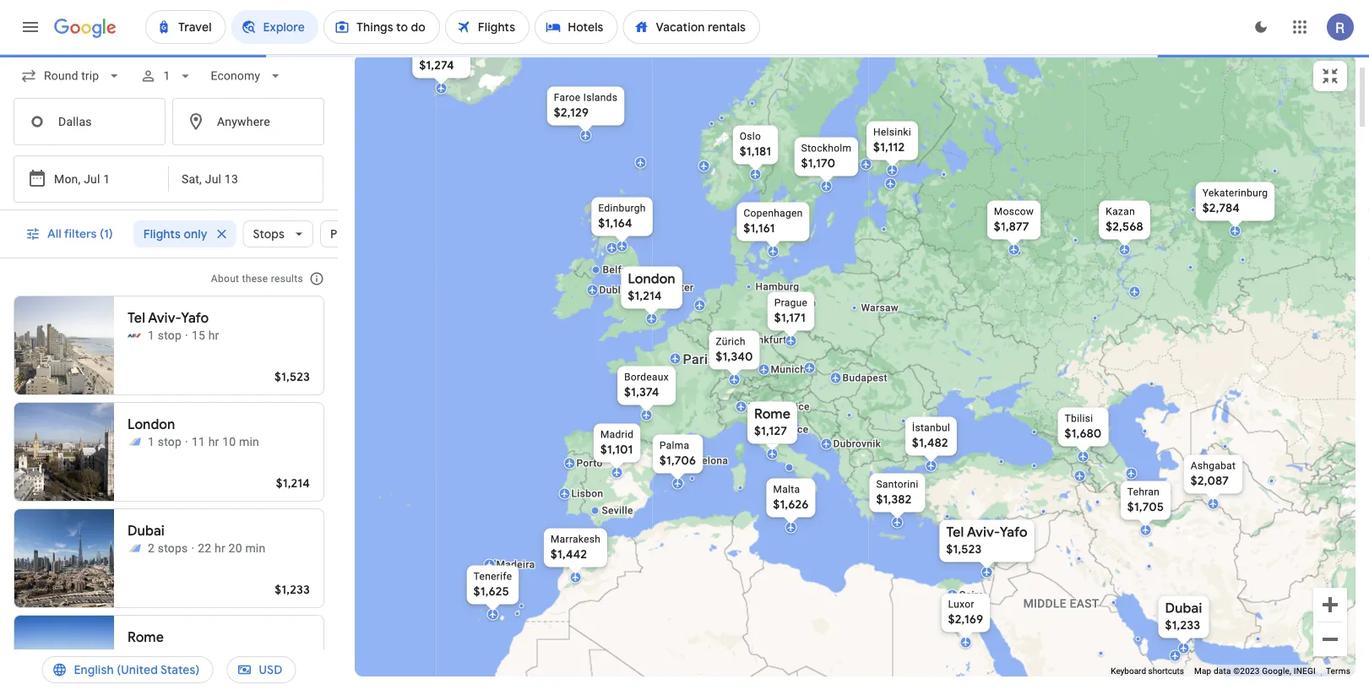 Task type: vqa. For each thing, say whether or not it's contained in the screenshot.
the bottommost 1 stop
yes



Task type: describe. For each thing, give the bounding box(es) containing it.
1442 US dollars text field
[[551, 547, 587, 562]]

$1,340
[[716, 349, 753, 365]]

1 vertical spatial min
[[245, 541, 266, 555]]

helsinki $1,112
[[874, 126, 912, 155]]

prague $1,171
[[775, 297, 808, 326]]

moscow $1,877
[[994, 206, 1034, 234]]

$1,233 inside "dubai $1,233"
[[1166, 618, 1201, 633]]

keyboard shortcuts
[[1111, 666, 1185, 677]]

1 stop for london
[[148, 435, 182, 449]]

$1,625
[[474, 584, 509, 600]]

bordeaux $1,374
[[625, 371, 669, 400]]

$1,442
[[551, 547, 587, 562]]

(united
[[117, 662, 158, 678]]

tel aviv-yafo
[[128, 310, 209, 327]]

min for london
[[239, 435, 259, 449]]

london for london
[[128, 416, 175, 433]]

1 button
[[133, 56, 201, 96]]

paris
[[683, 352, 716, 368]]

dubai for dubai $1,233
[[1166, 600, 1203, 617]]

stop for tel aviv-yafo
[[158, 328, 182, 342]]

aviv- for tel aviv-yafo $1,523
[[967, 524, 1000, 541]]

hr right 22
[[215, 541, 226, 555]]

madeira
[[496, 559, 535, 571]]

$1,274
[[419, 58, 454, 73]]

1233 US dollars text field
[[1166, 618, 1201, 633]]

1877 US dollars text field
[[994, 219, 1030, 234]]

stockholm
[[802, 142, 852, 154]]

stops
[[158, 541, 188, 555]]

tbilisi
[[1065, 413, 1094, 425]]

about these results image
[[297, 259, 337, 299]]

i̇stanbul $1,482
[[913, 422, 951, 451]]

inegi
[[1294, 666, 1316, 677]]

1214 US dollars text field
[[628, 289, 662, 304]]

tehran
[[1128, 486, 1160, 498]]

copenhagen
[[744, 207, 803, 219]]

edinburgh $1,164
[[599, 202, 646, 231]]

0 vertical spatial $1,523
[[275, 369, 310, 384]]

1 stop for tel aviv-yafo
[[148, 328, 182, 342]]

oslo
[[740, 131, 761, 142]]

santorini $1,382
[[877, 479, 919, 507]]

yafo for tel aviv-yafo
[[181, 310, 209, 327]]

reykjavík $1,274
[[419, 44, 464, 73]]

$1,112
[[874, 140, 905, 155]]

$1,705
[[1128, 500, 1165, 515]]

milan
[[748, 401, 775, 413]]

i̇stanbul
[[913, 422, 951, 434]]

hamburg
[[756, 281, 800, 293]]

berlin
[[789, 297, 817, 309]]

porto
[[577, 458, 603, 469]]

marrakesh $1,442
[[551, 534, 601, 562]]

stop for rome
[[158, 648, 182, 662]]

belfast
[[603, 264, 637, 276]]

1705 US dollars text field
[[1128, 500, 1165, 515]]

usd
[[259, 662, 283, 678]]

1625 US dollars text field
[[474, 584, 509, 600]]

$1,161
[[744, 221, 775, 236]]

dublin
[[600, 284, 630, 296]]

loading results progress bar
[[0, 54, 1370, 57]]

$2,129
[[554, 105, 589, 120]]

Departure text field
[[54, 156, 132, 202]]

1112 US dollars text field
[[874, 140, 905, 155]]

flights only button
[[133, 214, 236, 254]]

$2,087
[[1191, 474, 1230, 489]]

$1,170
[[802, 156, 836, 171]]

22
[[198, 541, 212, 555]]

air france image for rome
[[128, 648, 141, 662]]

about
[[211, 273, 239, 285]]

$1,523 inside tel aviv-yafo $1,523
[[947, 542, 982, 557]]

warsaw
[[861, 302, 899, 314]]

1161 US dollars text field
[[744, 221, 775, 236]]

tbilisi $1,680
[[1065, 413, 1102, 442]]

oslo $1,181
[[740, 131, 772, 159]]

flights
[[143, 226, 181, 242]]

london $1,214
[[628, 270, 676, 304]]

hr for tel aviv-yafo
[[208, 328, 219, 342]]

stops button
[[243, 214, 313, 254]]

helsinki
[[874, 126, 912, 138]]

1164 US dollars text field
[[599, 216, 633, 231]]

1171 US dollars text field
[[775, 311, 806, 326]]

filters
[[64, 226, 97, 242]]

1170 US dollars text field
[[802, 156, 836, 171]]

Return text field
[[182, 156, 266, 202]]

1523 US dollars text field
[[947, 542, 982, 557]]

$1,214 inside london $1,214
[[628, 289, 662, 304]]

results
[[271, 273, 303, 285]]

lisbon
[[572, 488, 604, 500]]

reykjavík
[[419, 44, 464, 56]]

faroe
[[554, 92, 581, 104]]

1 stop for rome
[[148, 648, 182, 662]]

©2023
[[1234, 666, 1260, 677]]

madrid
[[601, 429, 634, 441]]

2087 US dollars text field
[[1191, 474, 1230, 489]]

11
[[192, 435, 205, 449]]

shortcuts
[[1149, 666, 1185, 677]]

london for london $1,214
[[628, 270, 676, 288]]

madrid $1,101
[[601, 429, 634, 458]]

2568 US dollars text field
[[1106, 219, 1144, 234]]

main menu image
[[20, 17, 41, 37]]

tehran $1,705
[[1128, 486, 1165, 515]]

all
[[47, 226, 62, 242]]

11 hr 10 min
[[192, 435, 259, 449]]

1101 US dollars text field
[[601, 442, 633, 458]]



Task type: locate. For each thing, give the bounding box(es) containing it.
$1,214
[[628, 289, 662, 304], [276, 476, 310, 491]]

1 vertical spatial yafo
[[1000, 524, 1028, 541]]

0 horizontal spatial london
[[128, 416, 175, 433]]

0 vertical spatial $1,233
[[275, 582, 310, 597]]

1 vertical spatial aviv-
[[967, 524, 1000, 541]]

tel
[[128, 310, 145, 327], [947, 524, 964, 541]]

states)
[[160, 662, 200, 678]]

rome inside the map region
[[755, 406, 791, 423]]

english (united states)
[[74, 662, 200, 678]]

0 horizontal spatial aviv-
[[148, 310, 181, 327]]

0 vertical spatial $1,214
[[628, 289, 662, 304]]

1 vertical spatial $1,233
[[1166, 618, 1201, 633]]

1 horizontal spatial tel
[[947, 524, 964, 541]]

0 horizontal spatial $1,523
[[275, 369, 310, 384]]

2169 US dollars text field
[[949, 612, 984, 627]]

1181 US dollars text field
[[740, 144, 772, 159]]

stop up the states)
[[158, 648, 182, 662]]

(1)
[[100, 226, 113, 242]]

1 horizontal spatial london
[[628, 270, 676, 288]]

all filters (1)
[[47, 226, 113, 242]]

1482 US dollars text field
[[913, 436, 949, 451]]

aviv- down flights
[[148, 310, 181, 327]]

$1,680
[[1065, 426, 1102, 442]]

athens
[[888, 497, 921, 509]]

$1,164
[[599, 216, 633, 231]]

0 vertical spatial stop
[[158, 328, 182, 342]]

english
[[74, 662, 114, 678]]

yafo up 15
[[181, 310, 209, 327]]

air france image
[[128, 329, 141, 342], [128, 648, 141, 662]]

2784 US dollars text field
[[1203, 201, 1241, 216]]

yekaterinburg
[[1203, 187, 1269, 199]]

2 air france image from the top
[[128, 648, 141, 662]]

stop left 11
[[158, 435, 182, 449]]

flights only
[[143, 226, 207, 242]]

middle
[[1024, 597, 1067, 611]]

rome up $1,127
[[755, 406, 791, 423]]

only
[[184, 226, 207, 242]]

data
[[1214, 666, 1232, 677]]

copenhagen $1,161
[[744, 207, 803, 236]]

hr
[[208, 328, 219, 342], [208, 435, 219, 449], [215, 541, 226, 555], [208, 648, 219, 662]]

0 vertical spatial aviv-
[[148, 310, 181, 327]]

1 stop
[[148, 328, 182, 342], [148, 435, 182, 449], [148, 648, 182, 662]]

stop down tel aviv-yafo
[[158, 328, 182, 342]]

2129 US dollars text field
[[554, 105, 589, 120]]

0 vertical spatial tel
[[128, 310, 145, 327]]

0 vertical spatial air france image
[[128, 329, 141, 342]]

keyboard shortcuts button
[[1111, 666, 1185, 677]]

hr right 11
[[208, 435, 219, 449]]

terms link
[[1327, 666, 1351, 677]]

yafo inside tel aviv-yafo $1,523
[[1000, 524, 1028, 541]]

tenerife $1,625
[[474, 571, 512, 600]]

manchester
[[638, 282, 694, 294]]

these
[[242, 273, 268, 285]]

min for rome
[[239, 648, 259, 662]]

1 stop down tel aviv-yafo
[[148, 328, 182, 342]]

1 air france image from the top
[[128, 329, 141, 342]]

1 vertical spatial $1,523
[[947, 542, 982, 557]]

1214 US dollars text field
[[276, 476, 310, 491]]

20
[[229, 541, 242, 555]]

frankfurt
[[743, 334, 787, 346]]

1523 US dollars text field
[[275, 369, 310, 384]]

12 hr 55 min
[[192, 648, 259, 662]]

english (united states) button
[[42, 650, 213, 690]]

palma
[[660, 440, 690, 452]]

 image
[[191, 540, 195, 557]]

east
[[1070, 597, 1100, 611]]

$1,233 up the usd
[[275, 582, 310, 597]]

change appearance image
[[1241, 7, 1282, 47]]

2 stop from the top
[[158, 435, 182, 449]]

1 stop from the top
[[158, 328, 182, 342]]

map
[[1195, 666, 1212, 677]]

$1,181
[[740, 144, 772, 159]]

1 for rome
[[148, 648, 155, 662]]

$2,568
[[1106, 219, 1144, 234]]

0 horizontal spatial yafo
[[181, 310, 209, 327]]

2 vertical spatial min
[[239, 648, 259, 662]]

map region
[[220, 33, 1370, 690]]

1 vertical spatial dubai
[[1166, 600, 1203, 617]]

munich
[[771, 364, 806, 376]]

$1,877
[[994, 219, 1030, 234]]

0 horizontal spatial tel
[[128, 310, 145, 327]]

rome for rome
[[128, 629, 164, 646]]

view smaller map image
[[1321, 66, 1341, 86]]

stop for london
[[158, 435, 182, 449]]

0 vertical spatial yafo
[[181, 310, 209, 327]]

1 vertical spatial tel
[[947, 524, 964, 541]]

min right 20
[[245, 541, 266, 555]]

1274 US dollars text field
[[419, 58, 454, 73]]

terms
[[1327, 666, 1351, 677]]

1382 US dollars text field
[[877, 492, 912, 507]]

hr right '12'
[[208, 648, 219, 662]]

1 vertical spatial stop
[[158, 435, 182, 449]]

1374 US dollars text field
[[625, 385, 660, 400]]

tel aviv-yafo $1,523
[[947, 524, 1028, 557]]

yafo
[[181, 310, 209, 327], [1000, 524, 1028, 541]]

tel for tel aviv-yafo $1,523
[[947, 524, 964, 541]]

florence
[[768, 424, 809, 436]]

price
[[330, 226, 359, 242]]

1 stop up the states)
[[148, 648, 182, 662]]

rome $1,127
[[755, 406, 791, 439]]

google,
[[1263, 666, 1292, 677]]

yafo up middle
[[1000, 524, 1028, 541]]

1 horizontal spatial yafo
[[1000, 524, 1028, 541]]

1233 US dollars text field
[[275, 582, 310, 597]]

dubai up 2
[[128, 523, 165, 540]]

stockholm $1,170
[[802, 142, 852, 171]]

malta
[[774, 484, 800, 496]]

0 horizontal spatial dubai
[[128, 523, 165, 540]]

1340 US dollars text field
[[716, 349, 753, 365]]

2 vertical spatial stop
[[158, 648, 182, 662]]

middle east
[[1024, 597, 1100, 611]]

1626 US dollars text field
[[774, 497, 809, 512]]

1 for london
[[148, 435, 155, 449]]

1680 US dollars text field
[[1065, 426, 1102, 442]]

zürich
[[716, 336, 746, 348]]

$1,374
[[625, 385, 660, 400]]

london up $1,214 text box on the left of the page
[[628, 270, 676, 288]]

$1,626
[[774, 497, 809, 512]]

islands
[[584, 92, 618, 104]]

filters form
[[0, 54, 338, 210]]

12
[[192, 648, 205, 662]]

tel for tel aviv-yafo
[[128, 310, 145, 327]]

22 hr 20 min
[[198, 541, 266, 555]]

1 vertical spatial rome
[[128, 629, 164, 646]]

aviv-
[[148, 310, 181, 327], [967, 524, 1000, 541]]

$1,482
[[913, 436, 949, 451]]

3 stop from the top
[[158, 648, 182, 662]]

1 for tel aviv-yafo
[[148, 328, 155, 342]]

0 vertical spatial 1 stop
[[148, 328, 182, 342]]

Where to? text field
[[172, 98, 324, 145]]

tel inside tel aviv-yafo $1,523
[[947, 524, 964, 541]]

aviv- for tel aviv-yafo
[[148, 310, 181, 327]]

0 vertical spatial london
[[628, 270, 676, 288]]

rome up (united
[[128, 629, 164, 646]]

1 vertical spatial london
[[128, 416, 175, 433]]

3 1 stop from the top
[[148, 648, 182, 662]]

$2,169
[[949, 612, 984, 627]]

1127 US dollars text field
[[755, 424, 788, 439]]

none text field inside filters form
[[14, 98, 166, 145]]

aviv- up $1,523 text field
[[967, 524, 1000, 541]]

2 1 stop from the top
[[148, 435, 182, 449]]

stops
[[253, 226, 285, 242]]

air france image for tel aviv-yafo
[[128, 329, 141, 342]]

air france and delta image
[[128, 435, 141, 449]]

barcelona
[[681, 455, 729, 467]]

luxor $2,169
[[949, 599, 984, 627]]

seville
[[602, 505, 634, 517]]

2
[[148, 541, 155, 555]]

air france image up english (united states)
[[128, 648, 141, 662]]

kazan $2,568
[[1106, 206, 1144, 234]]

1 horizontal spatial $1,523
[[947, 542, 982, 557]]

luxor
[[949, 599, 975, 611]]

1 vertical spatial 1 stop
[[148, 435, 182, 449]]

0 horizontal spatial $1,214
[[276, 476, 310, 491]]

1 horizontal spatial $1,233
[[1166, 618, 1201, 633]]

tenerife
[[474, 571, 512, 583]]

yafo for tel aviv-yafo $1,523
[[1000, 524, 1028, 541]]

london
[[628, 270, 676, 288], [128, 416, 175, 433]]

hr right 15
[[208, 328, 219, 342]]

min right 55
[[239, 648, 259, 662]]

1 horizontal spatial aviv-
[[967, 524, 1000, 541]]

1 1 stop from the top
[[148, 328, 182, 342]]

0 vertical spatial dubai
[[128, 523, 165, 540]]

dubai for dubai
[[128, 523, 165, 540]]

hr for london
[[208, 435, 219, 449]]

None text field
[[14, 98, 166, 145]]

1 horizontal spatial $1,214
[[628, 289, 662, 304]]

1 horizontal spatial rome
[[755, 406, 791, 423]]

55
[[222, 648, 236, 662]]

1 inside popup button
[[163, 69, 170, 83]]

dubrovnik
[[834, 438, 881, 450]]

$2,784
[[1203, 201, 1241, 216]]

budapest
[[843, 372, 888, 384]]

1 vertical spatial $1,214
[[276, 476, 310, 491]]

$1,233 up shortcuts
[[1166, 618, 1201, 633]]

1706 US dollars text field
[[660, 453, 696, 469]]

hr for rome
[[208, 648, 219, 662]]

dubai inside the map region
[[1166, 600, 1203, 617]]

dubai up $1,233 text box
[[1166, 600, 1203, 617]]

marrakesh
[[551, 534, 601, 545]]

london inside the map region
[[628, 270, 676, 288]]

1 vertical spatial air france image
[[128, 648, 141, 662]]

0 vertical spatial min
[[239, 435, 259, 449]]

all filters (1) button
[[15, 214, 127, 254]]

london up air france and delta image
[[128, 416, 175, 433]]

rome for rome $1,127
[[755, 406, 791, 423]]

air france and klm image
[[128, 542, 141, 555]]

0 horizontal spatial $1,233
[[275, 582, 310, 597]]

0 vertical spatial rome
[[755, 406, 791, 423]]

moscow
[[994, 206, 1034, 218]]

2 vertical spatial 1 stop
[[148, 648, 182, 662]]

1 horizontal spatial dubai
[[1166, 600, 1203, 617]]

10
[[222, 435, 236, 449]]

min right 10
[[239, 435, 259, 449]]

1 stop right air france and delta image
[[148, 435, 182, 449]]

edinburgh
[[599, 202, 646, 214]]

santorini
[[877, 479, 919, 491]]

$1,127
[[755, 424, 788, 439]]

ashgabat
[[1191, 460, 1236, 472]]

None field
[[14, 61, 130, 91], [204, 61, 291, 91], [14, 61, 130, 91], [204, 61, 291, 91]]

0 horizontal spatial rome
[[128, 629, 164, 646]]

malta $1,626
[[774, 484, 809, 512]]

aviv- inside tel aviv-yafo $1,523
[[967, 524, 1000, 541]]

air france image down tel aviv-yafo
[[128, 329, 141, 342]]



